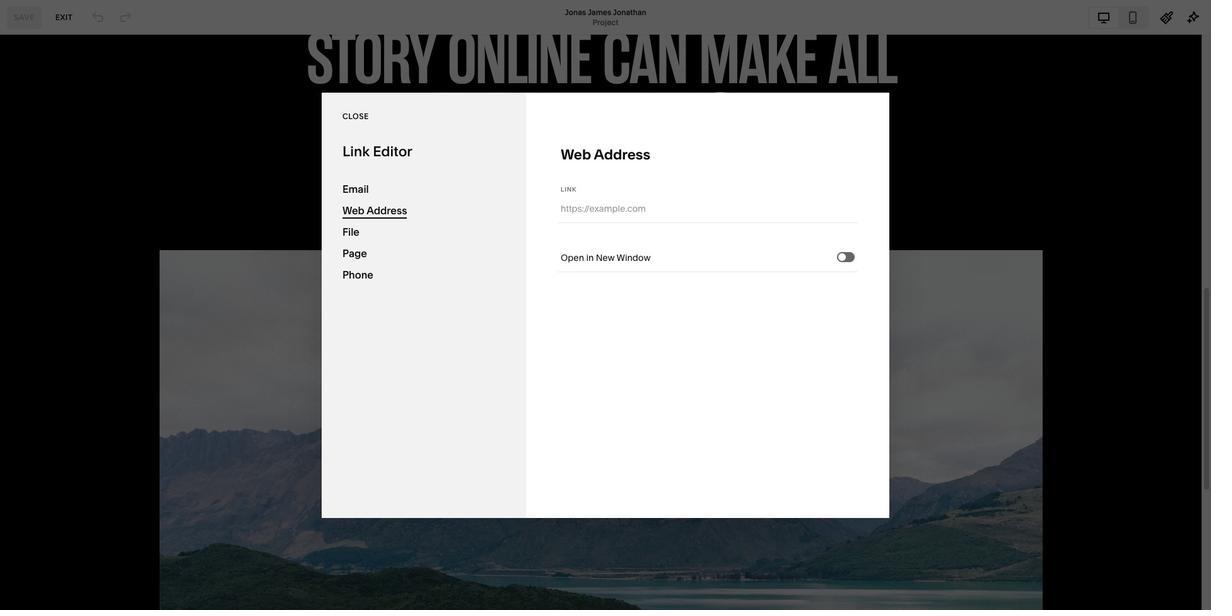 Task type: describe. For each thing, give the bounding box(es) containing it.
0 horizontal spatial web
[[343, 204, 365, 217]]

add block icon image
[[575, 133, 589, 147]]

email
[[343, 183, 369, 195]]

0 vertical spatial web address
[[561, 146, 650, 163]]

phone link
[[343, 264, 505, 285]]

close button
[[343, 105, 369, 128]]

file
[[343, 226, 360, 238]]

save
[[14, 12, 35, 22]]

https://example.com text field
[[561, 195, 855, 222]]

editor
[[373, 143, 413, 160]]

open
[[561, 252, 584, 263]]

link editor
[[343, 143, 413, 160]]

exit button
[[48, 6, 80, 29]]

email link
[[343, 178, 505, 200]]

james
[[588, 7, 611, 17]]

website button
[[0, 14, 73, 42]]

jonathan
[[613, 7, 646, 17]]



Task type: locate. For each thing, give the bounding box(es) containing it.
link for link
[[561, 186, 577, 193]]

web address inside web address link
[[343, 204, 407, 217]]

1 horizontal spatial web
[[561, 146, 591, 163]]

link down close button
[[343, 143, 370, 160]]

address down the email
[[367, 204, 407, 217]]

close
[[343, 112, 369, 121]]

address right add block icon
[[594, 146, 650, 163]]

project
[[593, 17, 619, 27]]

exit
[[55, 12, 73, 22]]

0 horizontal spatial address
[[367, 204, 407, 217]]

jonas
[[565, 7, 586, 17]]

window
[[617, 252, 651, 263]]

1 vertical spatial web address
[[343, 204, 407, 217]]

1 vertical spatial address
[[367, 204, 407, 217]]

0 vertical spatial address
[[594, 146, 650, 163]]

save button
[[7, 6, 41, 29]]

grid grid
[[0, 85, 250, 601]]

dialog
[[322, 92, 890, 518]]

0 vertical spatial link
[[343, 143, 370, 160]]

jonas james jonathan project
[[565, 7, 646, 27]]

page link
[[343, 243, 505, 264]]

new
[[596, 252, 615, 263]]

1 vertical spatial link
[[561, 186, 577, 193]]

1 vertical spatial web
[[343, 204, 365, 217]]

web address
[[561, 146, 650, 163], [343, 204, 407, 217]]

web address link
[[343, 200, 505, 221]]

link for link editor
[[343, 143, 370, 160]]

1 horizontal spatial address
[[594, 146, 650, 163]]

0 horizontal spatial link
[[343, 143, 370, 160]]

1 horizontal spatial web address
[[561, 146, 650, 163]]

in
[[586, 252, 594, 263]]

tab list
[[1090, 7, 1148, 27]]

web
[[561, 146, 591, 163], [343, 204, 365, 217]]

link down add block icon
[[561, 186, 577, 193]]

0 vertical spatial web
[[561, 146, 591, 163]]

phone
[[343, 268, 373, 281]]

open in new window
[[561, 252, 651, 263]]

page
[[343, 247, 367, 260]]

link
[[343, 143, 370, 160], [561, 186, 577, 193]]

file link
[[343, 221, 505, 243]]

0 horizontal spatial web address
[[343, 204, 407, 217]]

address
[[594, 146, 650, 163], [367, 204, 407, 217]]

dialog containing link editor
[[322, 92, 890, 518]]

1 horizontal spatial link
[[561, 186, 577, 193]]

website
[[24, 23, 59, 32]]

Open in New Window checkbox
[[838, 254, 846, 261]]



Task type: vqa. For each thing, say whether or not it's contained in the screenshot.
the bottommost THE
no



